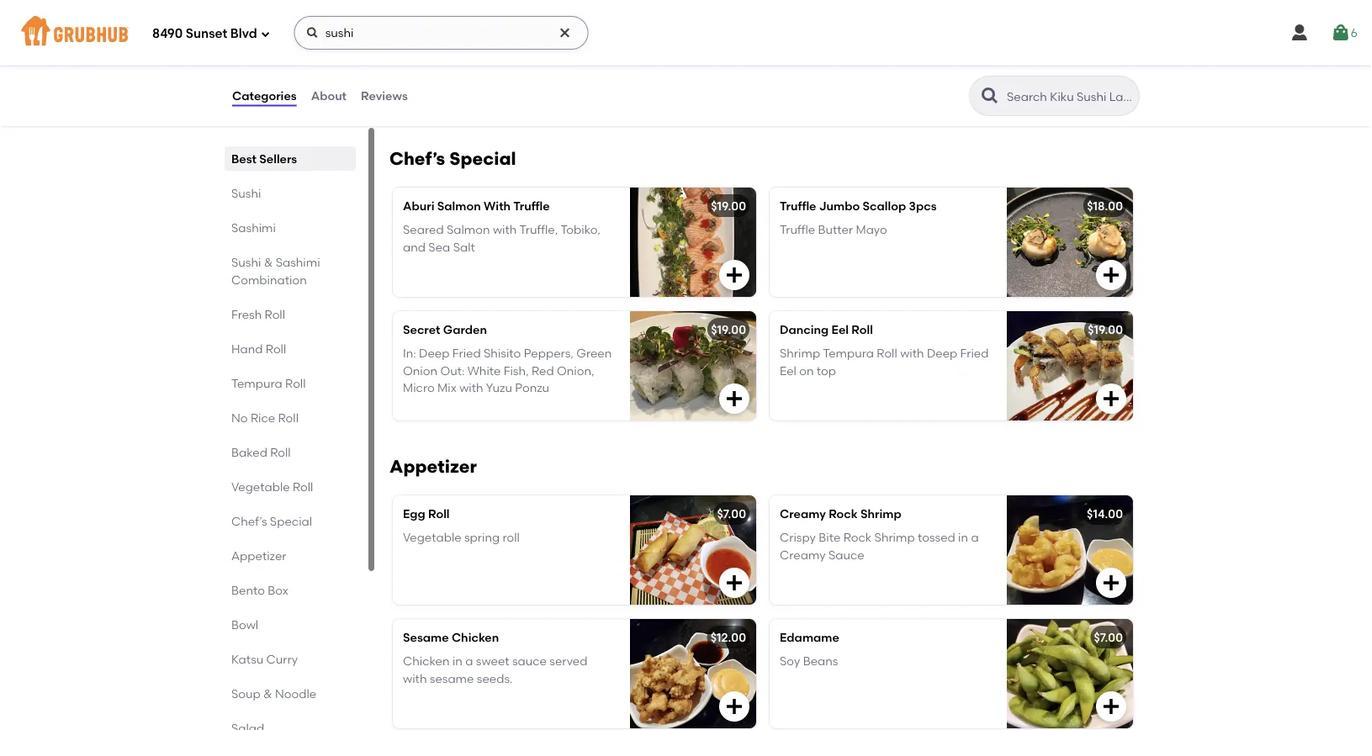 Task type: vqa. For each thing, say whether or not it's contained in the screenshot.
- inside the would you like to add side? optional - choose as many as you like.
no



Task type: locate. For each thing, give the bounding box(es) containing it.
chef's down vegetable roll
[[231, 514, 267, 528]]

$19.00 for truffle
[[711, 199, 746, 213]]

soup & noodle
[[231, 687, 317, 701]]

sashimi up sushi & sashimi combination
[[231, 220, 276, 235]]

truffle jumbo scallop 3pcs image
[[1007, 188, 1133, 297]]

1 vertical spatial sashimi
[[276, 255, 320, 269]]

served
[[550, 654, 588, 669]]

0 vertical spatial &
[[264, 255, 273, 269]]

roll inside shrimp tempura roll with deep fried eel on top
[[877, 346, 898, 361]]

roll for hand roll
[[266, 342, 286, 356]]

0 horizontal spatial appetizer
[[231, 549, 286, 563]]

&
[[264, 255, 273, 269], [263, 687, 272, 701]]

(pickied
[[477, 15, 524, 29]]

0 vertical spatial chef's
[[390, 148, 445, 169]]

salmon left with
[[437, 199, 481, 213]]

1 & from the top
[[264, 255, 273, 269]]

appetizer up egg roll
[[390, 456, 477, 477]]

0 horizontal spatial eel
[[780, 363, 797, 378]]

no
[[231, 411, 248, 425]]

yellow
[[527, 15, 563, 29]]

0 horizontal spatial $7.00
[[717, 507, 746, 521]]

eel inside shrimp tempura roll with deep fried eel on top
[[780, 363, 797, 378]]

sashimi up 'combination'
[[276, 255, 320, 269]]

shrimp inside crispy bite rock shrimp tossed in a creamy sauce
[[875, 531, 915, 545]]

truffle for truffle butter mayo
[[780, 223, 815, 237]]

1 vertical spatial &
[[263, 687, 272, 701]]

tempura inside shrimp tempura roll with deep fried eel on top
[[823, 346, 874, 361]]

$19.00
[[711, 199, 746, 213], [711, 323, 746, 337], [1088, 323, 1123, 337]]

fresh
[[231, 307, 262, 321]]

truffle for truffle jumbo scallop 3pcs
[[780, 199, 817, 213]]

creamy down crispy
[[780, 548, 826, 562]]

1 vertical spatial chef's
[[231, 514, 267, 528]]

1 vertical spatial sushi
[[231, 255, 261, 269]]

0 vertical spatial vegetable
[[231, 480, 290, 494]]

about button
[[310, 66, 348, 126]]

chef's inside tab
[[231, 514, 267, 528]]

& right soup in the bottom of the page
[[263, 687, 272, 701]]

1 horizontal spatial fried
[[961, 346, 989, 361]]

1 vertical spatial eel
[[780, 363, 797, 378]]

svg image
[[1290, 23, 1310, 43], [1101, 81, 1122, 101], [1101, 265, 1122, 285], [1101, 573, 1122, 593], [724, 697, 745, 717], [1101, 697, 1122, 717]]

0 horizontal spatial vegetable
[[231, 480, 290, 494]]

0 horizontal spatial chicken
[[403, 654, 450, 669]]

special up aburi salmon  with truffle
[[450, 148, 516, 169]]

salmon up salt
[[447, 223, 490, 237]]

special down vegetable roll tab
[[270, 514, 312, 528]]

oshinko roll (pickied yellow radish) button
[[393, 3, 756, 113]]

1 horizontal spatial a
[[971, 531, 979, 545]]

& for sashimi
[[264, 255, 273, 269]]

rock
[[829, 507, 858, 521], [844, 531, 872, 545]]

0 vertical spatial creamy
[[780, 507, 826, 521]]

2 sushi from the top
[[231, 255, 261, 269]]

tempura down hand roll
[[231, 376, 282, 390]]

curry
[[266, 652, 298, 666]]

& inside sushi & sashimi combination
[[264, 255, 273, 269]]

2 deep from the left
[[927, 346, 958, 361]]

sashimi
[[231, 220, 276, 235], [276, 255, 320, 269]]

salmon inside seared salmon with truffle, tobiko, and sea salt
[[447, 223, 490, 237]]

secret garden
[[403, 323, 487, 337]]

vegetable for vegetable roll
[[231, 480, 290, 494]]

1 horizontal spatial appetizer
[[390, 456, 477, 477]]

roll inside "tab"
[[265, 307, 285, 321]]

vegetable inside tab
[[231, 480, 290, 494]]

truffle up truffle,
[[513, 199, 550, 213]]

oshinko roll (pickied yellow radish)
[[403, 15, 607, 29]]

1 horizontal spatial tempura
[[823, 346, 874, 361]]

a inside crispy bite rock shrimp tossed in a creamy sauce
[[971, 531, 979, 545]]

eel right dancing
[[832, 323, 849, 337]]

1 horizontal spatial deep
[[927, 346, 958, 361]]

0 horizontal spatial chef's special
[[231, 514, 312, 528]]

sauce
[[829, 548, 865, 562]]

a right the tossed
[[971, 531, 979, 545]]

$7.00
[[717, 507, 746, 521], [1094, 631, 1123, 645]]

roll for fresh roll
[[265, 307, 285, 321]]

1 vertical spatial chef's special
[[231, 514, 312, 528]]

shrimp up on
[[780, 346, 820, 361]]

0 vertical spatial sushi
[[231, 186, 261, 200]]

1 vertical spatial salmon
[[447, 223, 490, 237]]

bento box
[[231, 583, 289, 597]]

categories
[[232, 89, 297, 103]]

chef's up aburi
[[390, 148, 445, 169]]

svg image for $7.00
[[1101, 697, 1122, 717]]

roll inside tab
[[266, 342, 286, 356]]

dancing  eel roll
[[780, 323, 873, 337]]

svg image for $12.00
[[724, 697, 745, 717]]

1 fried from the left
[[453, 346, 481, 361]]

chicken up sweet in the left bottom of the page
[[452, 631, 499, 645]]

shrimp
[[780, 346, 820, 361], [861, 507, 902, 521], [875, 531, 915, 545]]

vegetable down baked roll
[[231, 480, 290, 494]]

fresh roll
[[231, 307, 285, 321]]

0 vertical spatial chicken
[[452, 631, 499, 645]]

0 vertical spatial $7.00
[[717, 507, 746, 521]]

roll inside tab
[[285, 376, 306, 390]]

main navigation navigation
[[0, 0, 1371, 66]]

sushi for sushi
[[231, 186, 261, 200]]

0 horizontal spatial special
[[270, 514, 312, 528]]

out:
[[440, 363, 465, 378]]

0 vertical spatial appetizer
[[390, 456, 477, 477]]

baked roll
[[231, 445, 291, 459]]

red
[[532, 363, 554, 378]]

appetizer tab
[[231, 547, 349, 565]]

0 horizontal spatial chef's
[[231, 514, 267, 528]]

0 horizontal spatial in
[[453, 654, 463, 669]]

chef's special up aburi salmon  with truffle
[[390, 148, 516, 169]]

salt
[[453, 240, 475, 254]]

svg image inside 6 'button'
[[1331, 23, 1351, 43]]

1 deep from the left
[[419, 346, 450, 361]]

creamy inside crispy bite rock shrimp tossed in a creamy sauce
[[780, 548, 826, 562]]

mayo
[[856, 223, 887, 237]]

in up the sesame
[[453, 654, 463, 669]]

fried inside shrimp tempura roll with deep fried eel on top
[[961, 346, 989, 361]]

1 horizontal spatial in
[[958, 531, 968, 545]]

a left sweet in the left bottom of the page
[[465, 654, 473, 669]]

onion,
[[557, 363, 595, 378]]

$14.00
[[1087, 507, 1123, 521]]

sunset
[[186, 26, 227, 41]]

vegetable
[[231, 480, 290, 494], [403, 531, 462, 545]]

creamy up crispy
[[780, 507, 826, 521]]

0 horizontal spatial a
[[465, 654, 473, 669]]

appetizer up bento box
[[231, 549, 286, 563]]

box
[[268, 583, 289, 597]]

search icon image
[[980, 86, 1000, 106]]

sesame chicken image
[[630, 619, 756, 729]]

1 horizontal spatial $7.00
[[1094, 631, 1123, 645]]

with inside shrimp tempura roll with deep fried eel on top
[[900, 346, 924, 361]]

egg roll
[[403, 507, 450, 521]]

rock inside crispy bite rock shrimp tossed in a creamy sauce
[[844, 531, 872, 545]]

truffle butter mayo
[[780, 223, 887, 237]]

fresh roll tab
[[231, 305, 349, 323]]

roll
[[453, 15, 474, 29], [265, 307, 285, 321], [852, 323, 873, 337], [266, 342, 286, 356], [877, 346, 898, 361], [285, 376, 306, 390], [278, 411, 299, 425], [270, 445, 291, 459], [293, 480, 313, 494], [428, 507, 450, 521]]

sushi tab
[[231, 184, 349, 202]]

aburi
[[403, 199, 435, 213]]

8490
[[152, 26, 183, 41]]

fried
[[453, 346, 481, 361], [961, 346, 989, 361]]

0 vertical spatial shrimp
[[780, 346, 820, 361]]

shrimp inside shrimp tempura roll with deep fried eel on top
[[780, 346, 820, 361]]

0 vertical spatial in
[[958, 531, 968, 545]]

& up 'combination'
[[264, 255, 273, 269]]

salmon
[[437, 199, 481, 213], [447, 223, 490, 237]]

rock up bite
[[829, 507, 858, 521]]

1 horizontal spatial eel
[[832, 323, 849, 337]]

garden
[[443, 323, 487, 337]]

sushi up 'combination'
[[231, 255, 261, 269]]

1 vertical spatial chicken
[[403, 654, 450, 669]]

1 vertical spatial in
[[453, 654, 463, 669]]

truffle left butter
[[780, 223, 815, 237]]

dancing
[[780, 323, 829, 337]]

tossed
[[918, 531, 956, 545]]

deep inside shrimp tempura roll with deep fried eel on top
[[927, 346, 958, 361]]

1 horizontal spatial special
[[450, 148, 516, 169]]

svg image inside main navigation navigation
[[1290, 23, 1310, 43]]

creamy
[[780, 507, 826, 521], [780, 548, 826, 562]]

and
[[403, 240, 426, 254]]

1 sushi from the top
[[231, 186, 261, 200]]

1 vertical spatial a
[[465, 654, 473, 669]]

2 fried from the left
[[961, 346, 989, 361]]

1 vertical spatial rock
[[844, 531, 872, 545]]

2 & from the top
[[263, 687, 272, 701]]

0 vertical spatial special
[[450, 148, 516, 169]]

chef's special
[[390, 148, 516, 169], [231, 514, 312, 528]]

tempura up top
[[823, 346, 874, 361]]

0 vertical spatial chef's special
[[390, 148, 516, 169]]

1 vertical spatial creamy
[[780, 548, 826, 562]]

sushi down best
[[231, 186, 261, 200]]

eel
[[832, 323, 849, 337], [780, 363, 797, 378]]

truffle left "jumbo"
[[780, 199, 817, 213]]

0 horizontal spatial tempura
[[231, 376, 282, 390]]

roll for oshinko roll (pickied yellow radish)
[[453, 15, 474, 29]]

green
[[577, 346, 612, 361]]

0 vertical spatial tempura
[[823, 346, 874, 361]]

secret
[[403, 323, 440, 337]]

bento box tab
[[231, 581, 349, 599]]

peppers,
[[524, 346, 574, 361]]

vegetable down egg roll
[[403, 531, 462, 545]]

chicken
[[452, 631, 499, 645], [403, 654, 450, 669]]

chef's special down vegetable roll
[[231, 514, 312, 528]]

in right the tossed
[[958, 531, 968, 545]]

shrimp tempura roll with deep fried eel on top
[[780, 346, 989, 378]]

truffle
[[513, 199, 550, 213], [780, 199, 817, 213], [780, 223, 815, 237]]

spring
[[464, 531, 500, 545]]

0 horizontal spatial deep
[[419, 346, 450, 361]]

rock up sauce
[[844, 531, 872, 545]]

special
[[450, 148, 516, 169], [270, 514, 312, 528]]

salmon for seared
[[447, 223, 490, 237]]

dancing  eel roll image
[[1007, 311, 1133, 421]]

1 vertical spatial $7.00
[[1094, 631, 1123, 645]]

svg image for $18.00
[[1101, 265, 1122, 285]]

1 vertical spatial special
[[270, 514, 312, 528]]

shrimp up crispy bite rock shrimp tossed in a creamy sauce
[[861, 507, 902, 521]]

with inside in: deep fried shisito peppers, green onion  out: white fish, red onion, micro mix with yuzu ponzu
[[460, 381, 483, 395]]

1 vertical spatial appetizer
[[231, 549, 286, 563]]

radish)
[[566, 15, 607, 29]]

tab
[[231, 719, 349, 730]]

secret garden image
[[630, 311, 756, 421]]

roll inside button
[[453, 15, 474, 29]]

shrimp left the tossed
[[875, 531, 915, 545]]

1 vertical spatial tempura
[[231, 376, 282, 390]]

sushi inside sushi & sashimi combination
[[231, 255, 261, 269]]

svg image
[[1331, 23, 1351, 43], [306, 26, 319, 40], [558, 26, 572, 40], [261, 29, 271, 39], [724, 265, 745, 285], [724, 389, 745, 409], [1101, 389, 1122, 409], [724, 573, 745, 593]]

kiku vegetables roll image
[[1007, 3, 1133, 113]]

katsu
[[231, 652, 264, 666]]

special inside tab
[[270, 514, 312, 528]]

deep
[[419, 346, 450, 361], [927, 346, 958, 361]]

seeds.
[[477, 671, 513, 686]]

1 horizontal spatial vegetable
[[403, 531, 462, 545]]

0 vertical spatial salmon
[[437, 199, 481, 213]]

shisito
[[484, 346, 521, 361]]

sushi
[[231, 186, 261, 200], [231, 255, 261, 269]]

svg image for $14.00
[[1101, 573, 1122, 593]]

2 vertical spatial shrimp
[[875, 531, 915, 545]]

2 creamy from the top
[[780, 548, 826, 562]]

chicken down sesame
[[403, 654, 450, 669]]

1 horizontal spatial chicken
[[452, 631, 499, 645]]

0 horizontal spatial fried
[[453, 346, 481, 361]]

in: deep fried shisito peppers, green onion  out: white fish, red onion, micro mix with yuzu ponzu
[[403, 346, 612, 395]]

yuzu
[[486, 381, 512, 395]]

eel left on
[[780, 363, 797, 378]]

chicken in a sweet sauce served with sesame seeds.
[[403, 654, 588, 686]]

$19.00 for dancing
[[711, 323, 746, 337]]

noodle
[[275, 687, 317, 701]]

no rice roll tab
[[231, 409, 349, 427]]

0 vertical spatial a
[[971, 531, 979, 545]]

in
[[958, 531, 968, 545], [453, 654, 463, 669]]

1 vertical spatial vegetable
[[403, 531, 462, 545]]



Task type: describe. For each thing, give the bounding box(es) containing it.
bento
[[231, 583, 265, 597]]

katsu curry tab
[[231, 650, 349, 668]]

beans
[[803, 654, 838, 669]]

with inside chicken in a sweet sauce served with sesame seeds.
[[403, 671, 427, 686]]

soy beans
[[780, 654, 838, 669]]

tempura inside tab
[[231, 376, 282, 390]]

reviews
[[361, 89, 408, 103]]

crispy bite rock shrimp tossed in a creamy sauce
[[780, 531, 979, 562]]

bite
[[819, 531, 841, 545]]

chef's special inside tab
[[231, 514, 312, 528]]

best sellers tab
[[231, 150, 349, 167]]

no rice roll
[[231, 411, 299, 425]]

sushi & sashimi combination tab
[[231, 253, 349, 289]]

sushi & sashimi combination
[[231, 255, 320, 287]]

1 vertical spatial shrimp
[[861, 507, 902, 521]]

creamy rock shrimp
[[780, 507, 902, 521]]

bowl
[[231, 618, 258, 632]]

mix
[[438, 381, 457, 395]]

$7.00 for soy beans
[[1094, 631, 1123, 645]]

aburi salmon  with truffle
[[403, 199, 550, 213]]

0 vertical spatial sashimi
[[231, 220, 276, 235]]

Search for food, convenience, alcohol... search field
[[294, 16, 589, 50]]

truffle,
[[520, 223, 558, 237]]

ponzu
[[515, 381, 550, 395]]

white
[[468, 363, 501, 378]]

salmon for aburi
[[437, 199, 481, 213]]

soup
[[231, 687, 261, 701]]

Search Kiku Sushi Larchmont search field
[[1005, 88, 1134, 104]]

hand roll tab
[[231, 340, 349, 358]]

sellers
[[259, 151, 297, 166]]

aburi salmon  with truffle image
[[630, 188, 756, 297]]

6 button
[[1331, 18, 1358, 48]]

soy
[[780, 654, 800, 669]]

$18.00
[[1087, 199, 1123, 213]]

deep inside in: deep fried shisito peppers, green onion  out: white fish, red onion, micro mix with yuzu ponzu
[[419, 346, 450, 361]]

sweet
[[476, 654, 510, 669]]

with
[[484, 199, 511, 213]]

chicken inside chicken in a sweet sauce served with sesame seeds.
[[403, 654, 450, 669]]

scallop
[[863, 199, 906, 213]]

a inside chicken in a sweet sauce served with sesame seeds.
[[465, 654, 473, 669]]

blvd
[[230, 26, 257, 41]]

sea
[[429, 240, 450, 254]]

sauce
[[512, 654, 547, 669]]

crispy
[[780, 531, 816, 545]]

vegetable for vegetable spring roll
[[403, 531, 462, 545]]

best sellers
[[231, 151, 297, 166]]

& for noodle
[[263, 687, 272, 701]]

on
[[799, 363, 814, 378]]

in inside chicken in a sweet sauce served with sesame seeds.
[[453, 654, 463, 669]]

hand
[[231, 342, 263, 356]]

roll for egg roll
[[428, 507, 450, 521]]

about
[[311, 89, 347, 103]]

vegetable roll tab
[[231, 478, 349, 496]]

0 vertical spatial eel
[[832, 323, 849, 337]]

bowl tab
[[231, 616, 349, 634]]

$12.00
[[711, 631, 746, 645]]

sushi for sushi & sashimi combination
[[231, 255, 261, 269]]

hand roll
[[231, 342, 286, 356]]

8490 sunset blvd
[[152, 26, 257, 41]]

sesame chicken
[[403, 631, 499, 645]]

egg roll image
[[630, 495, 756, 605]]

onion
[[403, 363, 438, 378]]

jumbo
[[819, 199, 860, 213]]

6
[[1351, 26, 1358, 40]]

top
[[817, 363, 836, 378]]

in inside crispy bite rock shrimp tossed in a creamy sauce
[[958, 531, 968, 545]]

3pcs
[[909, 199, 937, 213]]

1 horizontal spatial chef's special
[[390, 148, 516, 169]]

fish,
[[504, 363, 529, 378]]

egg
[[403, 507, 425, 521]]

edamame
[[780, 631, 840, 645]]

creamy rock shrimp image
[[1007, 495, 1133, 605]]

seared
[[403, 223, 444, 237]]

1 creamy from the top
[[780, 507, 826, 521]]

tempura roll tab
[[231, 374, 349, 392]]

appetizer inside tab
[[231, 549, 286, 563]]

roll for vegetable roll
[[293, 480, 313, 494]]

categories button
[[231, 66, 298, 126]]

best
[[231, 151, 257, 166]]

combination
[[231, 273, 307, 287]]

roll for tempura roll
[[285, 376, 306, 390]]

vegetable spring roll
[[403, 531, 520, 545]]

sashimi inside sushi & sashimi combination
[[276, 255, 320, 269]]

sashimi tab
[[231, 219, 349, 236]]

seared salmon with truffle, tobiko, and sea salt
[[403, 223, 601, 254]]

katsu curry
[[231, 652, 298, 666]]

tobiko,
[[561, 223, 601, 237]]

fried inside in: deep fried shisito peppers, green onion  out: white fish, red onion, micro mix with yuzu ponzu
[[453, 346, 481, 361]]

rice
[[251, 411, 275, 425]]

with inside seared salmon with truffle, tobiko, and sea salt
[[493, 223, 517, 237]]

baked
[[231, 445, 267, 459]]

in:
[[403, 346, 416, 361]]

roll
[[503, 531, 520, 545]]

roll for baked roll
[[270, 445, 291, 459]]

soup & noodle tab
[[231, 685, 349, 703]]

baked roll tab
[[231, 443, 349, 461]]

sesame
[[403, 631, 449, 645]]

sesame
[[430, 671, 474, 686]]

tempura roll
[[231, 376, 306, 390]]

chef's special tab
[[231, 512, 349, 530]]

0 vertical spatial rock
[[829, 507, 858, 521]]

butter
[[818, 223, 853, 237]]

oshinko
[[403, 15, 450, 29]]

edamame image
[[1007, 619, 1133, 729]]

1 horizontal spatial chef's
[[390, 148, 445, 169]]

$7.00 for vegetable spring roll
[[717, 507, 746, 521]]

micro
[[403, 381, 435, 395]]



